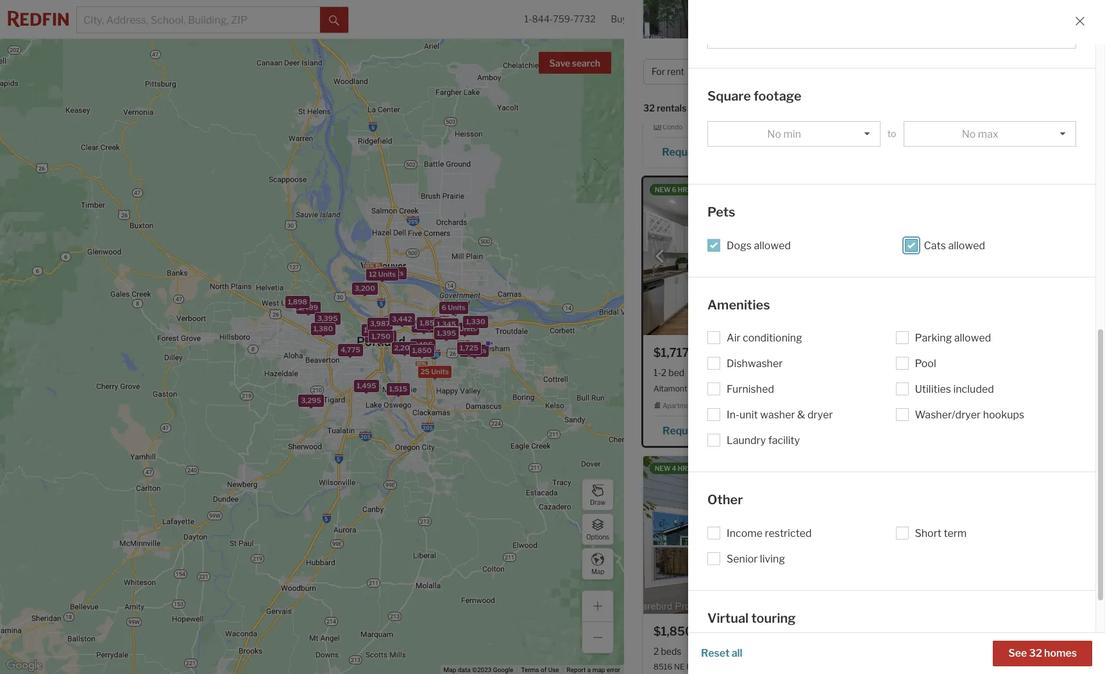 Task type: vqa. For each thing, say whether or not it's contained in the screenshot.
Map in the BUTTON
yes



Task type: locate. For each thing, give the bounding box(es) containing it.
ft right all
[[752, 647, 759, 657]]

1 horizontal spatial 3
[[1018, 66, 1024, 77]]

0 vertical spatial 25
[[420, 367, 429, 376]]

2 vertical spatial ft
[[752, 647, 759, 657]]

0 vertical spatial 1,495
[[364, 325, 383, 334]]

0 vertical spatial 2 beds
[[880, 368, 908, 379]]

units right 12
[[378, 269, 396, 278]]

32 rentals
[[643, 103, 687, 114]]

1 horizontal spatial condo
[[889, 123, 909, 131]]

beds up 8516
[[661, 647, 681, 657]]

square down 700 sq ft
[[725, 103, 756, 114]]

& up (971) 377-5056
[[797, 409, 805, 421]]

1 vertical spatial &
[[805, 646, 813, 658]]

favorite button checkbox right type
[[831, 67, 847, 84]]

0 horizontal spatial 25
[[420, 367, 429, 376]]

2 vertical spatial 1 bath
[[689, 647, 714, 657]]

washer/dryer hookups
[[915, 409, 1024, 421]]

2 $1,495 /mo from the left
[[880, 68, 941, 81]]

reset
[[701, 648, 730, 660]]

1 horizontal spatial 25
[[700, 402, 708, 410]]

1,850 up 25 units
[[412, 346, 432, 355]]

1 vertical spatial 1,850
[[412, 346, 432, 355]]

ft up sort : square feet (low to high)
[[746, 89, 753, 100]]

portland, down square footage
[[734, 105, 767, 115]]

2 vertical spatial 6
[[462, 346, 467, 355]]

2 horizontal spatial 6
[[672, 186, 676, 194]]

allowed right the dogs
[[754, 240, 791, 252]]

0 horizontal spatial other
[[707, 493, 743, 508]]

6
[[672, 186, 676, 194], [441, 303, 446, 312], [462, 346, 467, 355]]

0 horizontal spatial 1,695
[[414, 321, 433, 330]]

2 beds up 1300
[[880, 368, 908, 379]]

1 vertical spatial sq
[[779, 368, 789, 379]]

0 vertical spatial 3
[[1018, 66, 1024, 77]]

1 new from the top
[[655, 186, 671, 194]]

no for no max
[[962, 128, 976, 140]]

to
[[796, 103, 805, 114], [887, 128, 896, 139]]

allowed right cats
[[948, 240, 985, 252]]

altamont
[[654, 384, 687, 393]]

units up 1,725
[[459, 324, 476, 333]]

2 new from the top
[[655, 465, 671, 473]]

0 vertical spatial hrs
[[678, 186, 691, 194]]

a down apartment 25 units match
[[705, 425, 711, 437]]

tour down favorite button checkbox
[[844, 646, 864, 658]]

or down walkthrough on the right bottom of the page
[[761, 663, 773, 672]]

request a tour for (503) 954-7472
[[662, 146, 733, 159]]

portland, right ave,
[[951, 384, 983, 393]]

request a tour
[[939, 145, 1010, 157], [662, 146, 733, 159], [663, 425, 733, 437]]

1 horizontal spatial to
[[887, 128, 896, 139]]

1 horizontal spatial ne
[[901, 384, 911, 393]]

0 horizontal spatial no
[[767, 128, 781, 140]]

0 vertical spatial 32
[[643, 103, 655, 114]]

2 beds up 8516
[[654, 647, 681, 657]]

1 vertical spatial ne
[[674, 663, 685, 672]]

google
[[493, 667, 513, 674]]

1 vertical spatial beds
[[661, 647, 681, 657]]

0 horizontal spatial $1,495
[[654, 68, 693, 81]]

ft for $1,850 /mo
[[752, 647, 759, 657]]

/mo down parking
[[919, 347, 941, 360]]

request up new 6 hrs ago
[[662, 146, 703, 159]]

1 vertical spatial other
[[707, 493, 743, 508]]

0 vertical spatial map
[[591, 568, 604, 576]]

previous button image
[[654, 250, 666, 263]]

#49,
[[716, 105, 733, 115]]

0 horizontal spatial 1-
[[524, 14, 532, 25]]

1 vertical spatial ago
[[693, 465, 707, 473]]

1 horizontal spatial $1,495 /mo
[[880, 68, 941, 81]]

new for new 4 hrs ago
[[655, 465, 671, 473]]

1 favorite button checkbox from the left
[[831, 67, 847, 84]]

portland
[[643, 52, 701, 69]]

laundry facility
[[727, 435, 800, 447]]

of
[[541, 667, 547, 674]]

bath up hassalo
[[695, 647, 714, 657]]

3,987
[[370, 319, 390, 328]]

/mo right the 'rent'
[[693, 68, 714, 81]]

& left video
[[805, 646, 813, 658]]

/mo for $1,850
[[693, 625, 715, 639]]

save search
[[549, 58, 600, 69]]

0 horizontal spatial map
[[444, 667, 456, 674]]

0 vertical spatial 6
[[672, 186, 676, 194]]

0 vertical spatial &
[[797, 409, 805, 421]]

1 vertical spatial 2 beds
[[654, 647, 681, 657]]

0 vertical spatial 1
[[683, 89, 687, 100]]

2 vertical spatial sq
[[740, 647, 750, 657]]

$1,850 /mo
[[654, 625, 715, 639]]

$1,850
[[654, 625, 693, 639]]

3 units
[[452, 324, 476, 333]]

3d
[[727, 646, 741, 658]]

1,695
[[414, 321, 433, 330], [437, 328, 456, 337]]

request for (503) 954-7472
[[662, 146, 703, 159]]

1 bath for $1,495 /mo
[[683, 89, 708, 100]]

0 horizontal spatial favorite button checkbox
[[831, 67, 847, 84]]

/mo up 1-2 bath
[[698, 347, 720, 360]]

other down 1300
[[881, 402, 899, 410]]

bath
[[689, 89, 708, 100], [706, 368, 725, 379], [921, 368, 940, 379], [695, 647, 714, 657]]

0 horizontal spatial 3
[[452, 324, 457, 333]]

for
[[789, 52, 808, 69]]

1 up hassalo
[[689, 647, 693, 657]]

1 vertical spatial portland,
[[951, 384, 983, 393]]

ago for new 6 hrs ago
[[693, 186, 707, 194]]

954-
[[789, 146, 813, 159]]

1-
[[524, 14, 532, 25], [654, 368, 661, 379], [692, 368, 699, 379]]

a for (971) 377-5056's request a tour button
[[705, 425, 711, 437]]

0 vertical spatial new
[[655, 186, 671, 194]]

1 horizontal spatial map
[[591, 568, 604, 576]]

photo of 8516 ne hassalo st, portland, or 97220 image
[[643, 457, 858, 614]]

12
[[369, 269, 376, 278]]

1 horizontal spatial beds
[[887, 368, 908, 379]]

request a tour down apartment 25 units match
[[663, 425, 733, 437]]

beds up 1300
[[887, 368, 908, 379]]

portland, down all
[[727, 663, 760, 672]]

square feet (low to high) button
[[723, 102, 839, 115]]

hrs
[[678, 186, 691, 194], [678, 465, 691, 473]]

condo down beds / baths button
[[889, 123, 909, 131]]

other up "income"
[[707, 493, 743, 508]]

1,850 up the 1,395
[[419, 318, 439, 327]]

1 bath up hassalo
[[689, 647, 714, 657]]

request a tour button down apartment 25 units match
[[654, 421, 748, 440]]

map down options
[[591, 568, 604, 576]]

sq up creek
[[779, 368, 789, 379]]

sq
[[735, 89, 745, 100], [779, 368, 789, 379], [740, 647, 750, 657]]

amenities
[[707, 297, 770, 313]]

1 up 181st
[[915, 368, 919, 379]]

1 horizontal spatial favorite button checkbox
[[1057, 67, 1074, 84]]

1- up the summit at right
[[692, 368, 699, 379]]

2 favorite button checkbox from the left
[[1057, 67, 1074, 84]]

pets
[[707, 205, 735, 220]]

blvd,
[[792, 384, 809, 393]]

see 32 homes button
[[993, 641, 1092, 667]]

0 horizontal spatial beds
[[661, 647, 681, 657]]

0 horizontal spatial 2 beds
[[654, 647, 681, 657]]

sq right 700
[[735, 89, 745, 100]]

1 horizontal spatial $1,495
[[880, 68, 919, 81]]

a down st
[[705, 146, 711, 159]]

1,550
[[313, 324, 332, 333]]

1 vertical spatial 1
[[915, 368, 919, 379]]

ne for 8516
[[674, 663, 685, 672]]

laundry
[[727, 435, 766, 447]]

hassalo
[[686, 663, 715, 672]]

to right "(low"
[[796, 103, 805, 114]]

1 horizontal spatial 32
[[1029, 648, 1042, 660]]

0 horizontal spatial 6
[[441, 303, 446, 312]]

1,695 left '1,345'
[[414, 321, 433, 330]]

for
[[652, 66, 665, 77]]

1,695 down 1,400
[[437, 328, 456, 337]]

rent
[[811, 52, 844, 69]]

sq for $1,850 /mo
[[740, 647, 750, 657]]

map data ©2023 google
[[444, 667, 513, 674]]

or
[[768, 105, 780, 115], [860, 384, 871, 393], [985, 384, 996, 393], [761, 663, 773, 672]]

ne right 8516
[[674, 663, 685, 672]]

happy
[[811, 384, 834, 393]]

save search button
[[538, 52, 611, 74]]

1 condo from the left
[[663, 123, 682, 131]]

1 horizontal spatial 6
[[462, 346, 467, 355]]

favorite button checkbox right • on the top
[[1057, 67, 1074, 84]]

6 units down "3 units" at the left
[[462, 346, 486, 355]]

request down apartment
[[663, 425, 703, 437]]

/mo up reset
[[693, 625, 715, 639]]

units
[[710, 402, 724, 410]]

hrs for 4
[[678, 465, 691, 473]]

32 right 'see'
[[1029, 648, 1042, 660]]

1 vertical spatial 32
[[1029, 648, 1042, 660]]

a
[[982, 145, 988, 157], [705, 146, 711, 159], [705, 425, 711, 437], [587, 667, 591, 674]]

(low
[[777, 103, 795, 114]]

map for map data ©2023 google
[[444, 667, 456, 674]]

short
[[915, 528, 942, 540]]

1 horizontal spatial 1-
[[654, 368, 661, 379]]

request a tour up new 6 hrs ago
[[662, 146, 733, 159]]

1 vertical spatial hrs
[[678, 465, 691, 473]]

2 condo from the left
[[889, 123, 909, 131]]

1 horizontal spatial 1
[[689, 647, 693, 657]]

1 vertical spatial 6
[[441, 303, 446, 312]]

allowed for cats allowed
[[948, 240, 985, 252]]

&
[[797, 409, 805, 421], [805, 646, 813, 658]]

no left min
[[767, 128, 781, 140]]

or right valley,
[[860, 384, 871, 393]]

other
[[881, 402, 899, 410], [707, 493, 743, 508]]

report a map error
[[567, 667, 620, 674]]

3 right • on the top
[[1018, 66, 1024, 77]]

apartments
[[704, 52, 786, 69]]

ago
[[693, 186, 707, 194], [693, 465, 707, 473]]

ne
[[901, 384, 911, 393], [674, 663, 685, 672]]

1 bath up main
[[683, 89, 708, 100]]

restricted
[[765, 528, 812, 540]]

0 vertical spatial portland,
[[734, 105, 767, 115]]

to down /
[[887, 128, 896, 139]]

0 horizontal spatial condo
[[663, 123, 682, 131]]

2 up the 97086
[[880, 368, 885, 379]]

2 beds
[[880, 368, 908, 379], [654, 647, 681, 657]]

walkthrough
[[743, 646, 803, 658]]

1 vertical spatial 1,495
[[413, 340, 432, 349]]

a left map
[[587, 667, 591, 674]]

in-unit washer & dryer
[[727, 409, 833, 421]]

square footage
[[707, 88, 801, 104]]

home type
[[782, 66, 828, 77]]

2 up 8516
[[654, 647, 659, 657]]

allowed right parking
[[954, 332, 991, 344]]

creek
[[769, 384, 790, 393]]

favorite button image right type
[[831, 67, 847, 84]]

photo of 9701 se johnson creek blvd, happy valley, or 97086 image
[[643, 178, 858, 336]]

2 hrs from the top
[[678, 465, 691, 473]]

photo of 47 eagle crest dr #5, lake oswego, or 97035 image
[[870, 0, 1084, 57]]

2 vertical spatial portland,
[[727, 663, 760, 672]]

footage
[[754, 88, 801, 104]]

condo down sw
[[663, 123, 682, 131]]

0 vertical spatial ago
[[693, 186, 707, 194]]

/mo for $1,717+
[[698, 347, 720, 360]]

error
[[607, 667, 620, 674]]

2 vertical spatial 1
[[689, 647, 693, 657]]

3,395
[[317, 314, 337, 323]]

square
[[707, 88, 751, 104], [725, 103, 756, 114]]

dogs
[[727, 240, 752, 252]]

0 horizontal spatial to
[[796, 103, 805, 114]]

units
[[386, 268, 403, 277], [378, 269, 396, 278], [448, 303, 465, 312], [459, 324, 476, 333], [376, 332, 394, 341], [468, 346, 486, 355], [431, 367, 449, 376]]

1300
[[880, 384, 899, 393]]

map left data
[[444, 667, 456, 674]]

conditioning
[[743, 332, 802, 344]]

report
[[567, 667, 586, 674]]

1 no from the left
[[767, 128, 781, 140]]

0 vertical spatial other
[[881, 402, 899, 410]]

bath up main
[[689, 89, 708, 100]]

0 horizontal spatial 1
[[683, 89, 687, 100]]

dishwasher
[[727, 358, 783, 370]]

$1,330 /mo
[[880, 347, 941, 360]]

1 vertical spatial to
[[887, 128, 896, 139]]

2 up |
[[699, 368, 704, 379]]

0 horizontal spatial $1,495 /mo
[[654, 68, 714, 81]]

1 vertical spatial map
[[444, 667, 456, 674]]

3,295
[[301, 396, 321, 405]]

1 horizontal spatial 2 beds
[[880, 368, 908, 379]]

1 up sw
[[683, 89, 687, 100]]

ft up "| 9701 se johnson creek blvd, happy valley, or 97086"
[[791, 368, 798, 379]]

0 vertical spatial sq
[[735, 89, 745, 100]]

1 vertical spatial 3
[[452, 324, 457, 333]]

2 $1,495 from the left
[[880, 68, 919, 81]]

ne for 1300
[[901, 384, 911, 393]]

1- for 1-2 bath
[[692, 368, 699, 379]]

2 no from the left
[[962, 128, 976, 140]]

request a tour button down main
[[654, 142, 747, 161]]

32 left rentals
[[643, 103, 655, 114]]

favorite button checkbox
[[831, 67, 847, 84], [1057, 67, 1074, 84]]

air conditioning
[[727, 332, 802, 344]]

2 horizontal spatial 1-
[[692, 368, 699, 379]]

tour down in-
[[713, 425, 733, 437]]

request a tour for (971) 377-5056
[[663, 425, 733, 437]]

•
[[1013, 66, 1016, 77]]

for rent button
[[643, 59, 709, 85]]

:
[[721, 103, 723, 114]]

favorite button image
[[831, 67, 847, 84], [1057, 67, 1074, 84], [831, 625, 847, 641]]

a for (503) 954-7472's request a tour button
[[705, 146, 711, 159]]

map inside map "button"
[[591, 568, 604, 576]]

ft for $1,495 /mo
[[746, 89, 753, 100]]

750-1,650 sq ft
[[732, 368, 798, 379]]

6 units up '1,345'
[[441, 303, 465, 312]]

1 horizontal spatial no
[[962, 128, 976, 140]]

hookups
[[983, 409, 1024, 421]]

0 vertical spatial ne
[[901, 384, 911, 393]]

in-
[[727, 409, 740, 421]]

ne right 1300
[[901, 384, 911, 393]]

condo
[[663, 123, 682, 131], [889, 123, 909, 131]]

1 hrs from the top
[[678, 186, 691, 194]]

0 vertical spatial ft
[[746, 89, 753, 100]]

1 vertical spatial new
[[655, 465, 671, 473]]

0 vertical spatial 1 bath
[[683, 89, 708, 100]]

portland,
[[734, 105, 767, 115], [951, 384, 983, 393], [727, 663, 760, 672]]

1 bath up 181st
[[915, 368, 940, 379]]

1- left 759-
[[524, 14, 532, 25]]

25
[[420, 367, 429, 376], [700, 402, 708, 410]]

portland, for 8516 ne hassalo st, portland, or 97220
[[727, 663, 760, 672]]

no left max
[[962, 128, 976, 140]]

se
[[726, 384, 735, 393]]

a down max
[[982, 145, 988, 157]]

sq for $1,495 /mo
[[735, 89, 745, 100]]

sq right the 760
[[740, 647, 750, 657]]

1- for 1-2 bed
[[654, 368, 661, 379]]

3 down 1,400
[[452, 324, 457, 333]]

save
[[549, 58, 570, 69]]

0 horizontal spatial ne
[[674, 663, 685, 672]]

favorite button image up video
[[831, 625, 847, 641]]

portland, for 1300 ne 181st ave, portland, or 97230
[[951, 384, 983, 393]]

1- left bed
[[654, 368, 661, 379]]

2 vertical spatial 1,495
[[356, 381, 376, 390]]

search
[[572, 58, 600, 69]]

(971) 377-5056
[[761, 425, 839, 437]]

1 vertical spatial ft
[[791, 368, 798, 379]]

/mo for $1,330
[[919, 347, 941, 360]]



Task type: describe. For each thing, give the bounding box(es) containing it.
submit search image
[[329, 15, 339, 25]]

favorite button image for $1,850 /mo
[[831, 625, 847, 641]]

terms
[[521, 667, 539, 674]]

1,499
[[298, 303, 318, 312]]

1,330
[[466, 317, 485, 326]]

hrs for 6
[[678, 186, 691, 194]]

allowed for dogs allowed
[[754, 240, 791, 252]]

draw button
[[582, 479, 614, 511]]

furnished
[[727, 384, 774, 396]]

1 vertical spatial 1 bath
[[915, 368, 940, 379]]

summit
[[689, 384, 717, 393]]

main
[[688, 105, 705, 115]]

all
[[973, 66, 984, 77]]

4,775
[[340, 346, 360, 355]]

map for map
[[591, 568, 604, 576]]

senior living
[[727, 553, 785, 565]]

options button
[[582, 514, 614, 546]]

match
[[726, 402, 745, 410]]

bath up utilities
[[921, 368, 940, 379]]

3 inside 'button'
[[1018, 66, 1024, 77]]

1 for $1,495 /mo
[[683, 89, 687, 100]]

allowed for parking allowed
[[954, 332, 991, 344]]

1 vertical spatial 6 units
[[462, 346, 486, 355]]

ago for new 4 hrs ago
[[693, 465, 707, 473]]

1 $1,495 /mo from the left
[[654, 68, 714, 81]]

tour down #49, on the top right
[[713, 146, 733, 159]]

4
[[672, 465, 676, 473]]

1 vertical spatial 25
[[700, 402, 708, 410]]

price button
[[714, 59, 769, 85]]

$1,717+
[[654, 347, 696, 360]]

all filters • 3
[[973, 66, 1024, 77]]

home type button
[[774, 59, 853, 85]]

0 horizontal spatial 32
[[643, 103, 655, 114]]

map button
[[582, 548, 614, 580]]

8516
[[654, 663, 672, 672]]

request a tour button for (971) 377-5056
[[654, 421, 748, 440]]

1,400
[[445, 304, 465, 313]]

25 inside map region
[[420, 367, 429, 376]]

facility
[[768, 435, 800, 447]]

favorite button image for $1,495 /mo
[[831, 67, 847, 84]]

feet
[[757, 103, 775, 114]]

0 vertical spatial to
[[796, 103, 805, 114]]

st
[[707, 105, 715, 115]]

1-2 bath
[[692, 368, 725, 379]]

photo of 1300 ne 181st ave, portland, or 97230 image
[[870, 178, 1084, 336]]

760
[[721, 647, 738, 657]]

7472
[[813, 146, 839, 159]]

request a tour button for (503) 954-7472
[[654, 142, 747, 161]]

759-
[[553, 14, 574, 25]]

video
[[815, 646, 842, 658]]

rentals
[[657, 103, 687, 114]]

favorite button checkbox
[[831, 625, 847, 641]]

photo of 2021 sw main st #49, portland, or 97205 image
[[643, 0, 858, 57]]

(503) 954-7472 link
[[747, 141, 847, 162]]

ave,
[[934, 384, 949, 393]]

square up "2021 sw main st #49, portland, or 97205"
[[707, 88, 751, 104]]

1 bath for $1,850 /mo
[[689, 647, 714, 657]]

reset all
[[701, 648, 742, 660]]

3d walkthrough & video tour
[[727, 646, 864, 658]]

| 9701 se johnson creek blvd, happy valley, or 97086
[[702, 384, 898, 393]]

1-844-759-7732
[[524, 14, 596, 25]]

2 left bed
[[661, 368, 667, 379]]

draw
[[590, 499, 605, 506]]

1 for $1,850 /mo
[[689, 647, 693, 657]]

request down no max at the right
[[939, 145, 980, 157]]

32 inside button
[[1029, 648, 1042, 660]]

request for (971) 377-5056
[[663, 425, 703, 437]]

utilities
[[915, 384, 951, 396]]

request a tour button down no max at the right
[[880, 141, 1074, 160]]

1 horizontal spatial 1,695
[[437, 328, 456, 337]]

/mo right baths
[[919, 68, 941, 81]]

1 $1,495 from the left
[[654, 68, 693, 81]]

1- for 1-844-759-7732
[[524, 14, 532, 25]]

2 horizontal spatial 1
[[915, 368, 919, 379]]

units down the 1,395
[[431, 367, 449, 376]]

no min
[[767, 128, 801, 140]]

760 sq ft
[[721, 647, 759, 657]]

2,200
[[394, 344, 414, 353]]

request a tour down no max at the right
[[939, 145, 1010, 157]]

0 vertical spatial beds
[[887, 368, 908, 379]]

a for request a tour button under no max at the right
[[982, 145, 988, 157]]

portland apartments for rent
[[643, 52, 844, 69]]

senior
[[727, 553, 758, 565]]

unit
[[740, 409, 758, 421]]

altamont summit
[[654, 384, 717, 393]]

units down "3 units" at the left
[[468, 346, 486, 355]]

price
[[722, 66, 744, 77]]

tour down max
[[990, 145, 1010, 157]]

loading...
[[963, 583, 1008, 595]]

(503)
[[760, 146, 787, 159]]

baths
[[895, 66, 919, 77]]

map region
[[0, 0, 701, 675]]

virtual
[[707, 611, 749, 626]]

apartment 25 units match
[[663, 402, 745, 410]]

or down "footage"
[[768, 105, 780, 115]]

$1,717+ /mo
[[654, 347, 720, 360]]

units up '1,345'
[[448, 303, 465, 312]]

3 inside map region
[[452, 324, 457, 333]]

or left 97230
[[985, 384, 996, 393]]

bath up 9701
[[706, 368, 725, 379]]

1,898
[[287, 297, 307, 306]]

units right 11
[[376, 332, 394, 341]]

no for no min
[[767, 128, 781, 140]]

filters
[[986, 66, 1011, 77]]

see 32 homes
[[1008, 648, 1077, 660]]

google image
[[3, 658, 46, 675]]

97220
[[774, 663, 798, 672]]

beds / baths
[[866, 66, 919, 77]]

1,345
[[436, 319, 456, 328]]

1,380
[[313, 324, 333, 333]]

cats
[[924, 240, 946, 252]]

1,515
[[389, 384, 407, 393]]

new 6 hrs ago
[[655, 186, 707, 194]]

no max
[[962, 128, 998, 140]]

term
[[944, 528, 967, 540]]

favorite button image right • on the top
[[1057, 67, 1074, 84]]

(971)
[[761, 425, 786, 437]]

new for new 6 hrs ago
[[655, 186, 671, 194]]

(503) 954-7472
[[760, 146, 839, 159]]

rent
[[667, 66, 684, 77]]

1 horizontal spatial other
[[881, 402, 899, 410]]

20
[[375, 268, 384, 277]]

touring
[[751, 611, 796, 626]]

3,200
[[354, 284, 375, 293]]

units right '20'
[[386, 268, 403, 277]]

dryer
[[807, 409, 833, 421]]

0 vertical spatial 1,850
[[419, 318, 439, 327]]

844-
[[532, 14, 553, 25]]

/mo for $1,495
[[693, 68, 714, 81]]

utilities included
[[915, 384, 994, 396]]

0 vertical spatial 6 units
[[441, 303, 465, 312]]

loading... status
[[963, 583, 1008, 597]]

750-
[[732, 368, 753, 379]]



